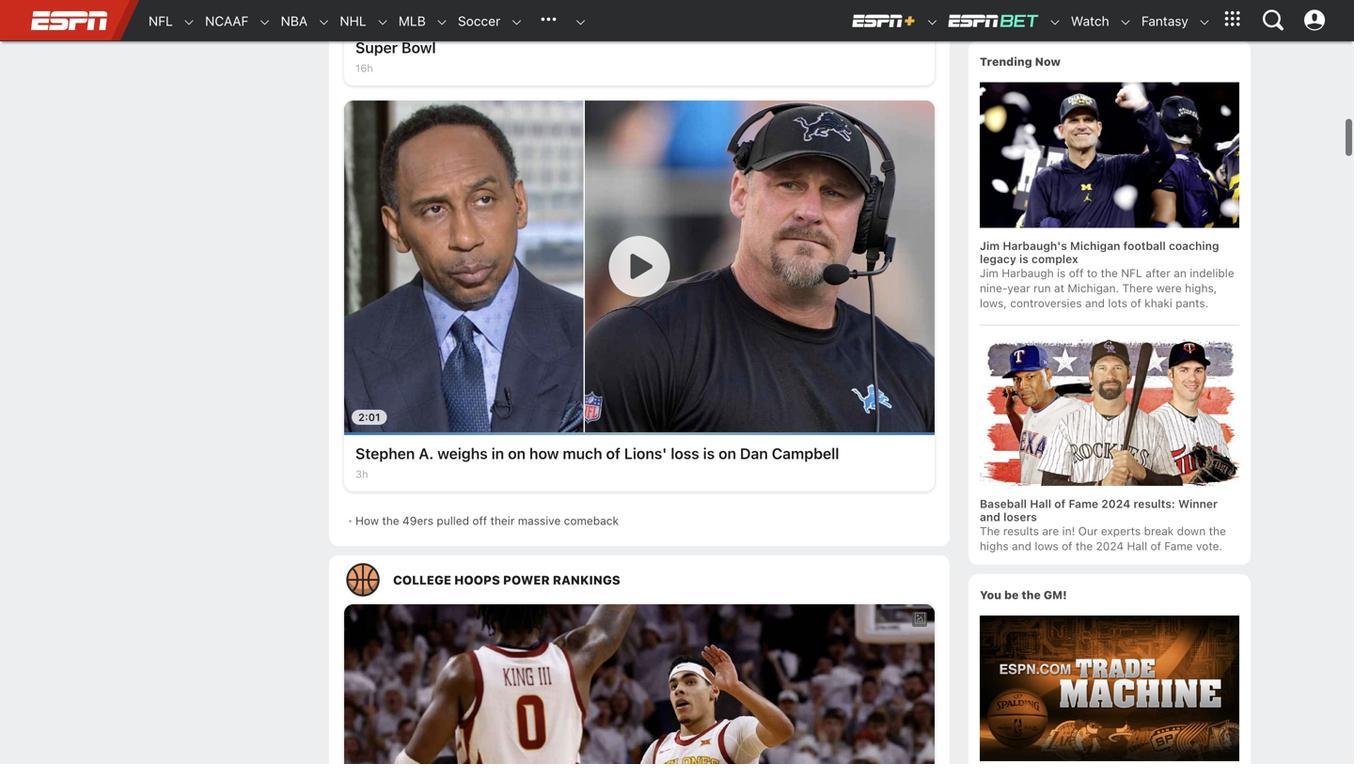 Task type: describe. For each thing, give the bounding box(es) containing it.
controversies
[[1011, 297, 1082, 310]]

td
[[727, 19, 748, 37]]

nfl inside nfl link
[[149, 13, 173, 29]]

fantasy link
[[1133, 1, 1189, 41]]

how
[[356, 515, 379, 528]]

football
[[1124, 239, 1166, 253]]

the
[[980, 525, 1000, 538]]

1 on from the left
[[508, 445, 526, 463]]

the down our
[[1076, 540, 1093, 553]]

as
[[752, 19, 768, 37]]

the inside the jim harbaugh's michigan football coaching legacy is complex jim harbaugh is off to the nfl after an indelible nine-year run at michigan. there were highs, lows, controversies and lots of khaki pants.
[[1101, 267, 1118, 280]]

results
[[1004, 525, 1039, 538]]

super
[[356, 39, 398, 56]]

now
[[1035, 55, 1061, 68]]

run
[[1034, 282, 1051, 295]]

fantasy
[[1142, 13, 1189, 29]]

up
[[517, 19, 535, 37]]

book
[[817, 19, 853, 37]]

campbell
[[772, 445, 840, 463]]

much
[[563, 445, 603, 463]]

in inside brandon aiyuk follows up jaw-dropping catch with a td as 49ers book spot in super bowl 16h
[[892, 19, 905, 37]]

in inside stephen a. weighs in on how much of lions' loss is on dan campbell 3h
[[492, 445, 504, 463]]

jim harbaugh's michigan football coaching legacy is complex jim harbaugh is off to the nfl after an indelible nine-year run at michigan. there were highs, lows, controversies and lots of khaki pants.
[[980, 239, 1235, 310]]

bowl
[[402, 39, 436, 56]]

49ers inside brandon aiyuk follows up jaw-dropping catch with a td as 49ers book spot in super bowl 16h
[[772, 19, 814, 37]]

baseball hall of fame 2024 results: winner and losers the results are in! our experts break down the highs and lows of the 2024 hall of fame vote.
[[980, 497, 1227, 553]]

harbaugh
[[1002, 267, 1054, 280]]

be
[[1005, 589, 1019, 602]]

in!
[[1063, 525, 1076, 538]]

stephen
[[356, 445, 415, 463]]

an
[[1174, 267, 1187, 280]]

after
[[1146, 267, 1171, 280]]

rankings
[[553, 573, 621, 587]]

coaching
[[1169, 239, 1220, 253]]

0 horizontal spatial fame
[[1069, 497, 1099, 511]]

college hoops power rankings
[[393, 573, 621, 587]]

follows
[[463, 19, 514, 37]]

1 vertical spatial 49ers
[[403, 515, 434, 528]]

and inside the jim harbaugh's michigan football coaching legacy is complex jim harbaugh is off to the nfl after an indelible nine-year run at michigan. there were highs, lows, controversies and lots of khaki pants.
[[1086, 297, 1105, 310]]

0 horizontal spatial and
[[980, 511, 1001, 524]]

our
[[1079, 525, 1098, 538]]

were
[[1157, 282, 1182, 295]]

1 vertical spatial 2024
[[1096, 540, 1124, 553]]

soccer
[[458, 13, 501, 29]]

the up the vote.
[[1209, 525, 1227, 538]]

0 vertical spatial 2024
[[1102, 497, 1131, 511]]

year
[[1008, 282, 1031, 295]]

of inside stephen a. weighs in on how much of lions' loss is on dan campbell 3h
[[606, 445, 621, 463]]

weighs
[[438, 445, 488, 463]]

harbaugh's
[[1003, 239, 1068, 253]]

college
[[393, 573, 451, 587]]

losers
[[1004, 511, 1038, 524]]

how the 49ers pulled off their massive comeback link
[[356, 507, 931, 535]]

1 vertical spatial hall
[[1127, 540, 1148, 553]]

brandon aiyuk follows up jaw-dropping catch with a td as 49ers book spot in super bowl 16h
[[356, 19, 905, 74]]

trending
[[980, 55, 1033, 68]]

16h
[[356, 62, 373, 74]]

watch
[[1071, 13, 1110, 29]]

of down in!
[[1062, 540, 1073, 553]]

trending now
[[980, 55, 1061, 68]]

jim harbaugh's michigan football coaching legacy is complex link
[[980, 239, 1220, 266]]

0 horizontal spatial hall
[[1030, 497, 1052, 511]]

dropping
[[570, 19, 634, 37]]

of down 'break'
[[1151, 540, 1162, 553]]

nba
[[281, 13, 308, 29]]

lots
[[1108, 297, 1128, 310]]

winner
[[1179, 497, 1218, 511]]

stephen a. weighs in on how much of lions' loss is on dan campbell 3h
[[356, 445, 840, 481]]

their
[[491, 515, 515, 528]]

pants.
[[1176, 297, 1209, 310]]

a
[[715, 19, 724, 37]]

aiyuk
[[419, 19, 459, 37]]



Task type: locate. For each thing, give the bounding box(es) containing it.
1 vertical spatial is
[[1057, 267, 1066, 280]]

at
[[1055, 282, 1065, 295]]

highs
[[980, 540, 1009, 553]]

3h
[[356, 468, 368, 481]]

is for the
[[1057, 267, 1066, 280]]

ncaaf link
[[196, 1, 249, 41]]

khaki
[[1145, 297, 1173, 310]]

and up the
[[980, 511, 1001, 524]]

and
[[1086, 297, 1105, 310], [980, 511, 1001, 524], [1012, 540, 1032, 553]]

2 vertical spatial is
[[703, 445, 715, 463]]

dan
[[740, 445, 768, 463]]

2 jim from the top
[[980, 267, 999, 280]]

is up at
[[1057, 267, 1066, 280]]

2024
[[1102, 497, 1131, 511], [1096, 540, 1124, 553]]

the
[[1101, 267, 1118, 280], [382, 515, 399, 528], [1209, 525, 1227, 538], [1076, 540, 1093, 553], [1022, 589, 1041, 602]]

is for campbell
[[703, 445, 715, 463]]

baseball
[[980, 497, 1027, 511]]

nhl link
[[330, 1, 366, 41]]

in
[[892, 19, 905, 37], [492, 445, 504, 463]]

0 vertical spatial in
[[892, 19, 905, 37]]

1 vertical spatial off
[[473, 515, 487, 528]]

0 vertical spatial and
[[1086, 297, 1105, 310]]

2024 up experts
[[1102, 497, 1131, 511]]

1 horizontal spatial is
[[1020, 253, 1029, 266]]

complex
[[1032, 253, 1079, 266]]

0 vertical spatial off
[[1069, 267, 1084, 280]]

1 vertical spatial jim
[[980, 267, 999, 280]]

fame up our
[[1069, 497, 1099, 511]]

2 on from the left
[[719, 445, 737, 463]]

1 vertical spatial in
[[492, 445, 504, 463]]

experts
[[1101, 525, 1141, 538]]

on left "dan"
[[719, 445, 737, 463]]

michigan.
[[1068, 282, 1120, 295]]

of inside the jim harbaugh's michigan football coaching legacy is complex jim harbaugh is off to the nfl after an indelible nine-year run at michigan. there were highs, lows, controversies and lots of khaki pants.
[[1131, 297, 1142, 310]]

0 horizontal spatial 49ers
[[403, 515, 434, 528]]

jaw-
[[539, 19, 570, 37]]

with
[[681, 19, 712, 37]]

the right the be
[[1022, 589, 1041, 602]]

off left their
[[473, 515, 487, 528]]

0 vertical spatial is
[[1020, 253, 1029, 266]]

1 horizontal spatial fame
[[1165, 540, 1193, 553]]

hall down experts
[[1127, 540, 1148, 553]]

0 horizontal spatial in
[[492, 445, 504, 463]]

of right much
[[606, 445, 621, 463]]

nhl
[[340, 13, 366, 29]]

comeback
[[564, 515, 619, 528]]

soccer link
[[449, 1, 501, 41]]

how
[[530, 445, 559, 463]]

0 vertical spatial fame
[[1069, 497, 1099, 511]]

lows,
[[980, 297, 1007, 310]]

0 horizontal spatial nfl
[[149, 13, 173, 29]]

fame
[[1069, 497, 1099, 511], [1165, 540, 1193, 553]]

1 horizontal spatial nfl
[[1122, 267, 1143, 280]]

catch
[[638, 19, 677, 37]]

1 horizontal spatial on
[[719, 445, 737, 463]]

0 vertical spatial hall
[[1030, 497, 1052, 511]]

a.
[[419, 445, 434, 463]]

of up in!
[[1055, 497, 1066, 511]]

are
[[1043, 525, 1059, 538]]

michigan
[[1071, 239, 1121, 253]]

nfl inside the jim harbaugh's michigan football coaching legacy is complex jim harbaugh is off to the nfl after an indelible nine-year run at michigan. there were highs, lows, controversies and lots of khaki pants.
[[1122, 267, 1143, 280]]

nfl up there
[[1122, 267, 1143, 280]]

vote.
[[1197, 540, 1223, 553]]

indelible
[[1190, 267, 1235, 280]]

on
[[508, 445, 526, 463], [719, 445, 737, 463]]

is up harbaugh
[[1020, 253, 1029, 266]]

fame down down on the right bottom of page
[[1165, 540, 1193, 553]]

jim
[[980, 239, 1000, 253], [980, 267, 999, 280]]

1 vertical spatial nfl
[[1122, 267, 1143, 280]]

lows
[[1035, 540, 1059, 553]]

on left how
[[508, 445, 526, 463]]

off left to
[[1069, 267, 1084, 280]]

2:01
[[358, 412, 381, 424]]

1 jim from the top
[[980, 239, 1000, 253]]

of down there
[[1131, 297, 1142, 310]]

and down michigan.
[[1086, 297, 1105, 310]]

to
[[1087, 267, 1098, 280]]

the right how
[[382, 515, 399, 528]]

legacy
[[980, 253, 1017, 266]]

0 vertical spatial jim
[[980, 239, 1000, 253]]

highs,
[[1185, 282, 1218, 295]]

mlb
[[399, 13, 426, 29]]

0 vertical spatial nfl
[[149, 13, 173, 29]]

1 horizontal spatial in
[[892, 19, 905, 37]]

brandon
[[356, 19, 416, 37]]

break
[[1144, 525, 1174, 538]]

there
[[1123, 282, 1154, 295]]

nfl
[[149, 13, 173, 29], [1122, 267, 1143, 280]]

down
[[1177, 525, 1206, 538]]

2024 down experts
[[1096, 540, 1124, 553]]

49ers right as
[[772, 19, 814, 37]]

in right the weighs
[[492, 445, 504, 463]]

is
[[1020, 253, 1029, 266], [1057, 267, 1066, 280], [703, 445, 715, 463]]

1 horizontal spatial and
[[1012, 540, 1032, 553]]

baseball hall of fame 2024 results: winner and losers link
[[980, 497, 1218, 524]]

gm!
[[1044, 589, 1067, 602]]

2 horizontal spatial and
[[1086, 297, 1105, 310]]

you be the gm!
[[980, 589, 1067, 602]]

0 horizontal spatial off
[[473, 515, 487, 528]]

is inside stephen a. weighs in on how much of lions' loss is on dan campbell 3h
[[703, 445, 715, 463]]

you
[[980, 589, 1002, 602]]

the right to
[[1101, 267, 1118, 280]]

loss
[[671, 445, 700, 463]]

ncaaf
[[205, 13, 249, 29]]

1 vertical spatial fame
[[1165, 540, 1193, 553]]

1 horizontal spatial hall
[[1127, 540, 1148, 553]]

nba link
[[271, 1, 308, 41]]

results:
[[1134, 497, 1176, 511]]

0 horizontal spatial on
[[508, 445, 526, 463]]

massive
[[518, 515, 561, 528]]

spot
[[856, 19, 888, 37]]

off inside the jim harbaugh's michigan football coaching legacy is complex jim harbaugh is off to the nfl after an indelible nine-year run at michigan. there were highs, lows, controversies and lots of khaki pants.
[[1069, 267, 1084, 280]]

49ers
[[772, 19, 814, 37], [403, 515, 434, 528]]

pulled
[[437, 515, 469, 528]]

2 horizontal spatial is
[[1057, 267, 1066, 280]]

of
[[1131, 297, 1142, 310], [606, 445, 621, 463], [1055, 497, 1066, 511], [1062, 540, 1073, 553], [1151, 540, 1162, 553]]

hoops
[[454, 573, 500, 587]]

hall up are at the right of page
[[1030, 497, 1052, 511]]

49ers left the pulled
[[403, 515, 434, 528]]

0 vertical spatial 49ers
[[772, 19, 814, 37]]

power
[[503, 573, 550, 587]]

0 horizontal spatial is
[[703, 445, 715, 463]]

nine-
[[980, 282, 1008, 295]]

1 horizontal spatial off
[[1069, 267, 1084, 280]]

and down results
[[1012, 540, 1032, 553]]

mlb link
[[389, 1, 426, 41]]

2 vertical spatial and
[[1012, 540, 1032, 553]]

lions'
[[624, 445, 667, 463]]

watch link
[[1062, 1, 1110, 41]]

1 vertical spatial and
[[980, 511, 1001, 524]]

nfl link
[[139, 1, 173, 41]]

in right the spot
[[892, 19, 905, 37]]

nfl left ncaaf link
[[149, 13, 173, 29]]

is right the loss
[[703, 445, 715, 463]]

1 horizontal spatial 49ers
[[772, 19, 814, 37]]



Task type: vqa. For each thing, say whether or not it's contained in the screenshot.
MLB "link"
yes



